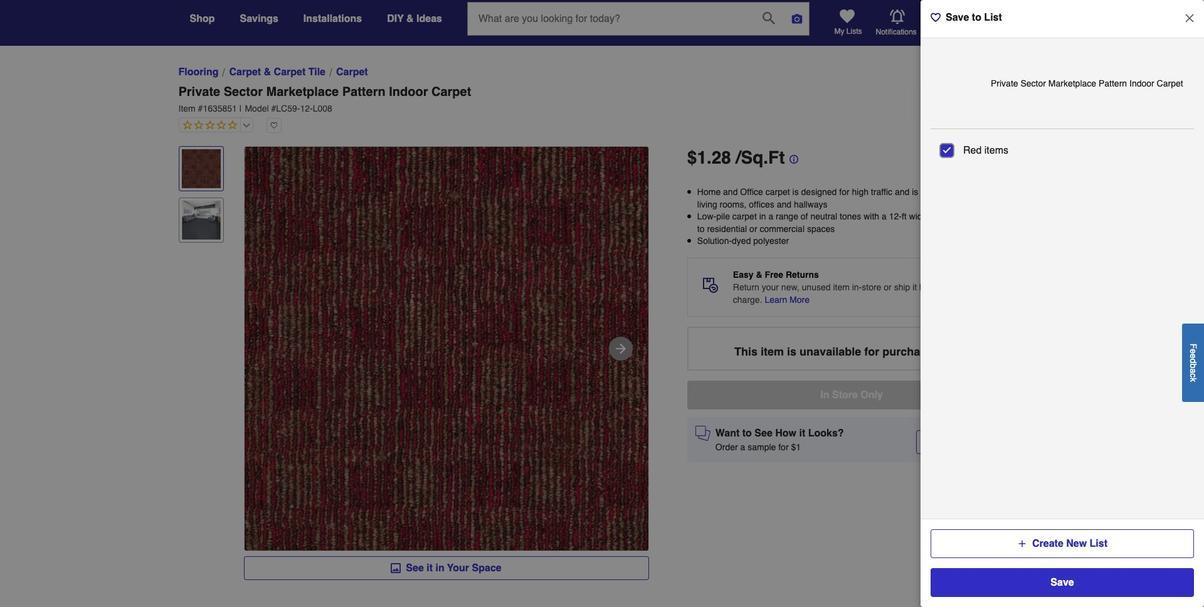 Task type: locate. For each thing, give the bounding box(es) containing it.
dyed
[[732, 236, 751, 246]]

& inside easy & free returns return your new, unused item in-store or ship it back to us free of charge.
[[756, 270, 762, 280]]

1 title image from the top
[[182, 149, 220, 188]]

0 vertical spatial 1
[[697, 147, 707, 167]]

1 vertical spatial see
[[406, 563, 424, 574]]

#
[[198, 103, 203, 114], [271, 103, 276, 114]]

save up james
[[946, 12, 969, 23]]

0 vertical spatial save
[[946, 12, 969, 23]]

f e e d b a c k
[[1189, 343, 1199, 382]]

1 horizontal spatial item
[[833, 282, 850, 292]]

for right perfect
[[950, 187, 960, 197]]

for left purchase at bottom right
[[864, 345, 879, 358]]

0 horizontal spatial marketplace
[[266, 85, 339, 99]]

returns
[[786, 270, 819, 280]]

a up k on the right of the page
[[1189, 368, 1199, 373]]

in inside home and office carpet is designed for high traffic and is perfect for bedrooms, living rooms, offices and hallways low-pile carpet in a range of neutral tones with a 12-ft width brings a classic look to residential or commercial spaces solution-dyed polyester
[[759, 211, 766, 222]]

2 horizontal spatial it
[[913, 282, 917, 292]]

$ inside "want to see how it looks? order a sample for $ 1"
[[791, 442, 796, 452]]

it inside button
[[427, 563, 433, 574]]

to inside easy & free returns return your new, unused item in-store or ship it back to us free of charge.
[[941, 282, 948, 292]]

1 horizontal spatial see
[[755, 428, 773, 439]]

0 horizontal spatial private
[[178, 85, 220, 99]]

to
[[972, 12, 982, 23], [697, 224, 705, 234], [941, 282, 948, 292], [742, 428, 752, 439]]

12- down tile
[[300, 103, 313, 114]]

0 horizontal spatial or
[[750, 224, 757, 234]]

1635851
[[203, 103, 237, 114]]

info image
[[785, 150, 799, 164]]

carpet up offices
[[766, 187, 790, 197]]

see it in your space link
[[244, 556, 649, 580]]

1 horizontal spatial pattern
[[1099, 78, 1127, 88]]

see up sample
[[755, 428, 773, 439]]

1 horizontal spatial list
[[1090, 538, 1108, 549]]

list for save to list
[[984, 12, 1002, 23]]

more
[[790, 295, 810, 305]]

list
[[984, 12, 1002, 23], [1090, 538, 1108, 549]]

list for create new list
[[1090, 538, 1108, 549]]

e up d
[[1189, 349, 1199, 354]]

learn
[[765, 295, 787, 305]]

& for diy
[[406, 13, 414, 24]]

a down offices
[[769, 211, 773, 222]]

1 horizontal spatial and
[[777, 199, 792, 209]]

private inside private sector marketplace pattern indoor carpet item # 1635851 | model # lc59-12-l008
[[178, 85, 220, 99]]

save inside button
[[1051, 577, 1074, 588]]

2 e from the top
[[1189, 354, 1199, 358]]

this item is unavailable for purchase online
[[735, 345, 969, 358]]

heart outline image
[[931, 13, 941, 23]]

0 horizontal spatial in
[[436, 563, 444, 574]]

of down hallways
[[801, 211, 808, 222]]

office
[[740, 187, 763, 197]]

in left your
[[436, 563, 444, 574]]

list inside button
[[1090, 538, 1108, 549]]

1 horizontal spatial carpet
[[766, 187, 790, 197]]

0 horizontal spatial sector
[[224, 85, 263, 99]]

1 horizontal spatial &
[[406, 13, 414, 24]]

1 vertical spatial in
[[436, 563, 444, 574]]

see
[[755, 428, 773, 439], [406, 563, 424, 574]]

title image
[[182, 149, 220, 188], [182, 200, 220, 239]]

|
[[239, 103, 242, 114]]

carpet link
[[336, 65, 368, 80]]

1
[[697, 147, 707, 167], [796, 442, 801, 452]]

0 horizontal spatial of
[[801, 211, 808, 222]]

1 vertical spatial list
[[1090, 538, 1108, 549]]

diy & ideas
[[387, 13, 442, 24]]

# right model
[[271, 103, 276, 114]]

$ down how
[[791, 442, 796, 452]]

red items
[[963, 145, 1009, 156]]

red
[[963, 145, 982, 156]]

1 down how
[[796, 442, 801, 452]]

in-
[[852, 282, 862, 292]]

pattern for private sector marketplace pattern indoor carpet
[[1099, 78, 1127, 88]]

2 title image from the top
[[182, 200, 220, 239]]

model
[[245, 103, 269, 114]]

0 horizontal spatial it
[[427, 563, 433, 574]]

zero stars image
[[179, 120, 237, 132]]

how
[[775, 428, 797, 439]]

1 horizontal spatial 1
[[796, 442, 801, 452]]

in
[[821, 389, 830, 401]]

of inside easy & free returns return your new, unused item in-store or ship it back to us free of charge.
[[980, 282, 987, 292]]

offices
[[749, 199, 774, 209]]

0 horizontal spatial indoor
[[389, 85, 428, 99]]

or
[[750, 224, 757, 234], [884, 282, 892, 292]]

1 vertical spatial 12-
[[889, 211, 902, 222]]

commercial
[[760, 224, 805, 234]]

home
[[697, 187, 721, 197]]

item right this
[[761, 345, 784, 358]]

1 left 28
[[697, 147, 707, 167]]

in down offices
[[759, 211, 766, 222]]

sample
[[748, 442, 776, 452]]

sample image
[[695, 426, 711, 441]]

1 horizontal spatial 12-
[[889, 211, 902, 222]]

see right photos
[[406, 563, 424, 574]]

to down low-
[[697, 224, 705, 234]]

1 vertical spatial or
[[884, 282, 892, 292]]

0 horizontal spatial #
[[198, 103, 203, 114]]

is
[[793, 187, 799, 197], [912, 187, 918, 197], [787, 345, 797, 358]]

0 horizontal spatial and
[[723, 187, 738, 197]]

& up model
[[264, 66, 271, 78]]

1 horizontal spatial #
[[271, 103, 276, 114]]

0 horizontal spatial 1
[[697, 147, 707, 167]]

& inside button
[[406, 13, 414, 24]]

with
[[864, 211, 879, 222]]

0 horizontal spatial see
[[406, 563, 424, 574]]

$ left "."
[[687, 147, 697, 167]]

create new list button
[[931, 529, 1194, 558]]

my
[[834, 27, 845, 36]]

0 vertical spatial it
[[913, 282, 917, 292]]

indoor inside private sector marketplace pattern indoor carpet item # 1635851 | model # lc59-12-l008
[[389, 85, 428, 99]]

store
[[862, 282, 881, 292]]

2 vertical spatial &
[[756, 270, 762, 280]]

lc59-
[[276, 103, 300, 114]]

james
[[936, 27, 958, 36]]

ideas
[[416, 13, 442, 24]]

for left high
[[839, 187, 850, 197]]

0 vertical spatial &
[[406, 13, 414, 24]]

1 horizontal spatial it
[[799, 428, 805, 439]]

it left your
[[427, 563, 433, 574]]

item
[[178, 103, 196, 114]]

item inside easy & free returns return your new, unused item in-store or ship it back to us free of charge.
[[833, 282, 850, 292]]

1 horizontal spatial marketplace
[[1049, 78, 1096, 88]]

carpet down rooms,
[[732, 211, 757, 222]]

0 horizontal spatial list
[[984, 12, 1002, 23]]

lowe's home improvement cart image
[[990, 9, 1005, 24]]

12- left width
[[889, 211, 902, 222]]

& left free at the right
[[756, 270, 762, 280]]

.
[[707, 147, 712, 167]]

1 vertical spatial item
[[761, 345, 784, 358]]

0 vertical spatial list
[[984, 12, 1002, 23]]

1 # from the left
[[198, 103, 203, 114]]

1 vertical spatial save
[[1051, 577, 1074, 588]]

1 vertical spatial carpet
[[732, 211, 757, 222]]

1 vertical spatial it
[[799, 428, 805, 439]]

for down how
[[778, 442, 789, 452]]

pattern for private sector marketplace pattern indoor carpet item # 1635851 | model # lc59-12-l008
[[342, 85, 386, 99]]

0 vertical spatial title image
[[182, 149, 220, 188]]

indoor for private sector marketplace pattern indoor carpet
[[1130, 78, 1154, 88]]

indoor
[[1130, 78, 1154, 88], [389, 85, 428, 99]]

&
[[406, 13, 414, 24], [264, 66, 271, 78], [756, 270, 762, 280]]

it right how
[[799, 428, 805, 439]]

it right ship
[[913, 282, 917, 292]]

for inside "want to see how it looks? order a sample for $ 1"
[[778, 442, 789, 452]]

back
[[920, 282, 938, 292]]

a right order
[[740, 442, 745, 452]]

1 inside "want to see how it looks? order a sample for $ 1"
[[796, 442, 801, 452]]

tile
[[308, 66, 326, 78]]

low-
[[697, 211, 716, 222]]

width
[[909, 211, 930, 222]]

to right 'want'
[[742, 428, 752, 439]]

0 horizontal spatial save
[[946, 12, 969, 23]]

sector
[[1021, 78, 1046, 88], [224, 85, 263, 99]]

0 vertical spatial see
[[755, 428, 773, 439]]

is up hallways
[[793, 187, 799, 197]]

1 horizontal spatial of
[[980, 282, 987, 292]]

0 horizontal spatial $
[[687, 147, 697, 167]]

a
[[769, 211, 773, 222], [882, 211, 887, 222], [958, 211, 963, 222], [1189, 368, 1199, 373], [740, 442, 745, 452]]

2 horizontal spatial &
[[756, 270, 762, 280]]

pattern inside private sector marketplace pattern indoor carpet item # 1635851 | model # lc59-12-l008
[[342, 85, 386, 99]]

in store only
[[821, 389, 883, 401]]

looks?
[[808, 428, 844, 439]]

heart outline image
[[266, 118, 281, 133]]

0 vertical spatial of
[[801, 211, 808, 222]]

1 vertical spatial $
[[791, 442, 796, 452]]

or left ship
[[884, 282, 892, 292]]

1 horizontal spatial sector
[[1021, 78, 1046, 88]]

Search Query text field
[[468, 3, 753, 35]]

private sector marketplace pattern indoor carpet item # 1635851 | model # lc59-12-l008
[[178, 85, 471, 114]]

0 vertical spatial or
[[750, 224, 757, 234]]

e up the b
[[1189, 354, 1199, 358]]

1 vertical spatial &
[[264, 66, 271, 78]]

save
[[946, 12, 969, 23], [1051, 577, 1074, 588]]

0 vertical spatial in
[[759, 211, 766, 222]]

0 vertical spatial $
[[687, 147, 697, 167]]

# right item at the top of the page
[[198, 103, 203, 114]]

list right new
[[1090, 538, 1108, 549]]

list right james button
[[984, 12, 1002, 23]]

or up "dyed"
[[750, 224, 757, 234]]

1 horizontal spatial save
[[1051, 577, 1074, 588]]

of right free
[[980, 282, 987, 292]]

of
[[801, 211, 808, 222], [980, 282, 987, 292]]

save down create new list button
[[1051, 577, 1074, 588]]

0 vertical spatial item
[[833, 282, 850, 292]]

marketplace for private sector marketplace pattern indoor carpet item # 1635851 | model # lc59-12-l008
[[266, 85, 339, 99]]

save for save to list
[[946, 12, 969, 23]]

1 horizontal spatial indoor
[[1130, 78, 1154, 88]]

2 vertical spatial it
[[427, 563, 433, 574]]

& right diy
[[406, 13, 414, 24]]

pile
[[716, 211, 730, 222]]

12- inside home and office carpet is designed for high traffic and is perfect for bedrooms, living rooms, offices and hallways low-pile carpet in a range of neutral tones with a 12-ft width brings a classic look to residential or commercial spaces solution-dyed polyester
[[889, 211, 902, 222]]

see inside "want to see how it looks? order a sample for $ 1"
[[755, 428, 773, 439]]

shop button
[[190, 8, 215, 30]]

& for carpet
[[264, 66, 271, 78]]

0 vertical spatial 12-
[[300, 103, 313, 114]]

traffic
[[871, 187, 893, 197]]

0 horizontal spatial &
[[264, 66, 271, 78]]

savings
[[240, 13, 278, 24]]

solution-
[[697, 236, 732, 246]]

to left us
[[941, 282, 948, 292]]

order
[[716, 442, 738, 452]]

in
[[759, 211, 766, 222], [436, 563, 444, 574]]

item
[[833, 282, 850, 292], [761, 345, 784, 358]]

0 horizontal spatial pattern
[[342, 85, 386, 99]]

1 vertical spatial of
[[980, 282, 987, 292]]

1 vertical spatial 1
[[796, 442, 801, 452]]

0 horizontal spatial 12-
[[300, 103, 313, 114]]

l008
[[313, 103, 332, 114]]

diy & ideas button
[[387, 8, 442, 30]]

and right traffic
[[895, 187, 910, 197]]

marketplace
[[1049, 78, 1096, 88], [266, 85, 339, 99]]

sector for private sector marketplace pattern indoor carpet
[[1021, 78, 1046, 88]]

and up rooms,
[[723, 187, 738, 197]]

sector inside private sector marketplace pattern indoor carpet item # 1635851 | model # lc59-12-l008
[[224, 85, 263, 99]]

1 horizontal spatial or
[[884, 282, 892, 292]]

1 horizontal spatial in
[[759, 211, 766, 222]]

None search field
[[467, 2, 810, 46]]

arrow right image
[[613, 341, 628, 356]]

marketplace inside private sector marketplace pattern indoor carpet item # 1635851 | model # lc59-12-l008
[[266, 85, 339, 99]]

$
[[687, 147, 697, 167], [791, 442, 796, 452]]

it
[[913, 282, 917, 292], [799, 428, 805, 439], [427, 563, 433, 574]]

and up range
[[777, 199, 792, 209]]

1 vertical spatial title image
[[182, 200, 220, 239]]

item left 'in-' on the top right of page
[[833, 282, 850, 292]]

1 horizontal spatial private
[[991, 78, 1018, 88]]

see inside button
[[406, 563, 424, 574]]

1 horizontal spatial $
[[791, 442, 796, 452]]



Task type: describe. For each thing, give the bounding box(es) containing it.
of inside home and office carpet is designed for high traffic and is perfect for bedrooms, living rooms, offices and hallways low-pile carpet in a range of neutral tones with a 12-ft width brings a classic look to residential or commercial spaces solution-dyed polyester
[[801, 211, 808, 222]]

close image
[[1184, 12, 1196, 24]]

marketplace for private sector marketplace pattern indoor carpet
[[1049, 78, 1096, 88]]

c
[[1189, 373, 1199, 377]]

return
[[733, 282, 759, 292]]

d
[[1189, 358, 1199, 363]]

notifications
[[876, 27, 917, 36]]

is left unavailable
[[787, 345, 797, 358]]

2 horizontal spatial and
[[895, 187, 910, 197]]

indoor for private sector marketplace pattern indoor carpet item # 1635851 | model # lc59-12-l008
[[389, 85, 428, 99]]

or inside easy & free returns return your new, unused item in-store or ship it back to us free of charge.
[[884, 282, 892, 292]]

0 horizontal spatial carpet
[[732, 211, 757, 222]]

1 e from the top
[[1189, 349, 1199, 354]]

lowe's home improvement lists image
[[840, 9, 855, 24]]

spaces
[[807, 224, 835, 234]]

see it in your space button
[[244, 556, 649, 580]]

plus image
[[1017, 539, 1027, 549]]

my lists link
[[834, 9, 862, 36]]

camera image
[[791, 13, 803, 25]]

free
[[962, 282, 977, 292]]

sq.ft
[[741, 147, 785, 167]]

hallways
[[794, 199, 828, 209]]

online
[[936, 345, 969, 358]]

create
[[1032, 538, 1064, 549]]

brings
[[932, 211, 956, 222]]

a inside "want to see how it looks? order a sample for $ 1"
[[740, 442, 745, 452]]

us
[[950, 282, 960, 292]]

only
[[861, 389, 883, 401]]

search image
[[763, 12, 775, 24]]

living
[[697, 199, 717, 209]]

unavailable
[[800, 345, 861, 358]]

a right with
[[882, 211, 887, 222]]

installations
[[303, 13, 362, 24]]

home and office carpet is designed for high traffic and is perfect for bedrooms, living rooms, offices and hallways low-pile carpet in a range of neutral tones with a 12-ft width brings a classic look to residential or commercial spaces solution-dyed polyester
[[697, 187, 1011, 246]]

28
[[712, 147, 731, 167]]

flooring link
[[178, 65, 219, 80]]

save to list
[[946, 12, 1002, 23]]

in store only button
[[687, 381, 1016, 410]]

see it in your space
[[406, 563, 502, 574]]

carpet inside private sector marketplace pattern indoor carpet item # 1635851 | model # lc59-12-l008
[[431, 85, 471, 99]]

my lists
[[834, 27, 862, 36]]

carpet & carpet tile
[[229, 66, 326, 78]]

perfect
[[921, 187, 948, 197]]

b
[[1189, 363, 1199, 368]]

to inside "want to see how it looks? order a sample for $ 1"
[[742, 428, 752, 439]]

private for private sector marketplace pattern indoor carpet
[[991, 78, 1018, 88]]

f
[[1189, 343, 1199, 349]]

learn more
[[765, 295, 810, 305]]

create new list
[[1032, 538, 1108, 549]]

residential
[[707, 224, 747, 234]]

is left perfect
[[912, 187, 918, 197]]

12- inside private sector marketplace pattern indoor carpet item # 1635851 | model # lc59-12-l008
[[300, 103, 313, 114]]

your
[[762, 282, 779, 292]]

space
[[472, 563, 502, 574]]

look
[[995, 211, 1011, 222]]

free
[[765, 270, 783, 280]]

private for private sector marketplace pattern indoor carpet item # 1635851 | model # lc59-12-l008
[[178, 85, 220, 99]]

2 # from the left
[[271, 103, 276, 114]]

photos image
[[391, 563, 401, 573]]

a inside button
[[1189, 368, 1199, 373]]

lists
[[847, 27, 862, 36]]

savings button
[[240, 8, 278, 30]]

rooms,
[[720, 199, 747, 209]]

$ 1 . 28 / sq.ft
[[687, 147, 785, 167]]

high
[[852, 187, 869, 197]]

your
[[447, 563, 469, 574]]

0 vertical spatial carpet
[[766, 187, 790, 197]]

want
[[716, 428, 740, 439]]

it inside easy & free returns return your new, unused item in-store or ship it back to us free of charge.
[[913, 282, 917, 292]]

lowe's home improvement notification center image
[[890, 9, 905, 24]]

carpet & carpet tile link
[[229, 65, 326, 80]]

new
[[1066, 538, 1087, 549]]

save for save
[[1051, 577, 1074, 588]]

a right brings
[[958, 211, 963, 222]]

new,
[[781, 282, 799, 292]]

easy
[[733, 270, 754, 280]]

installations button
[[303, 8, 362, 30]]

f e e d b a c k button
[[1182, 323, 1204, 402]]

it inside "want to see how it looks? order a sample for $ 1"
[[799, 428, 805, 439]]

in inside see it in your space button
[[436, 563, 444, 574]]

sector for private sector marketplace pattern indoor carpet item # 1635851 | model # lc59-12-l008
[[224, 85, 263, 99]]

learn more link
[[765, 294, 810, 306]]

james button
[[917, 9, 977, 36]]

item number 1 6 3 5 8 5 1 and model number l c 5 9 - 1 2 - l 0 0 8 element
[[178, 102, 1016, 115]]

chat invite button image
[[1147, 561, 1185, 599]]

this item is unavailable. here are some similar items ... heading
[[178, 603, 1016, 607]]

to left lowe's home improvement cart icon
[[972, 12, 982, 23]]

flooring
[[178, 66, 219, 78]]

shop
[[190, 13, 215, 24]]

save button
[[931, 568, 1194, 597]]

want to see how it looks? order a sample for $ 1
[[716, 428, 844, 452]]

bedrooms,
[[963, 187, 1004, 197]]

classic
[[966, 211, 992, 222]]

polyester
[[753, 236, 789, 246]]

this
[[735, 345, 758, 358]]

0 horizontal spatial item
[[761, 345, 784, 358]]

range
[[776, 211, 798, 222]]

easy & free returns return your new, unused item in-store or ship it back to us free of charge.
[[733, 270, 987, 305]]

or inside home and office carpet is designed for high traffic and is perfect for bedrooms, living rooms, offices and hallways low-pile carpet in a range of neutral tones with a 12-ft width brings a classic look to residential or commercial spaces solution-dyed polyester
[[750, 224, 757, 234]]

to inside home and office carpet is designed for high traffic and is perfect for bedrooms, living rooms, offices and hallways low-pile carpet in a range of neutral tones with a 12-ft width brings a classic look to residential or commercial spaces solution-dyed polyester
[[697, 224, 705, 234]]

unused
[[802, 282, 831, 292]]

charge.
[[733, 295, 762, 305]]

diy
[[387, 13, 404, 24]]

ft
[[902, 211, 907, 222]]

items
[[985, 145, 1009, 156]]

& for easy
[[756, 270, 762, 280]]

private sector marketplace pattern indoor carpet
[[991, 78, 1183, 88]]



Task type: vqa. For each thing, say whether or not it's contained in the screenshot.
Install
no



